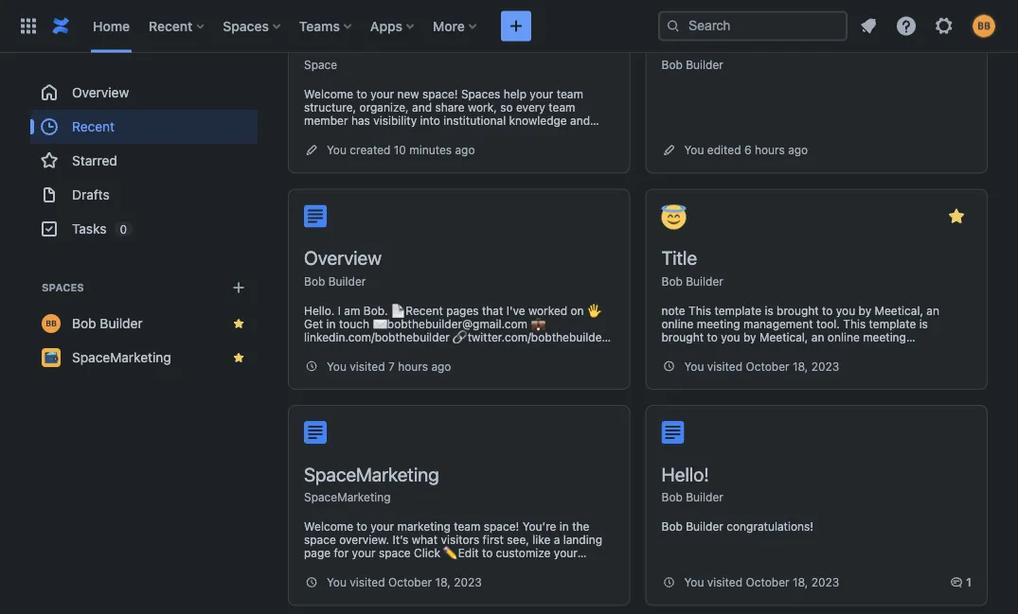 Task type: vqa. For each thing, say whether or not it's contained in the screenshot.
Bob inside Title Bob Builder
yes



Task type: describe. For each thing, give the bounding box(es) containing it.
🖐
[[587, 304, 599, 318]]

twitter.com/bobthebuilder
[[468, 331, 606, 344]]

bob inside untitled whiteboard 2 bob builder
[[662, 59, 683, 72]]

created
[[350, 144, 391, 157]]

hello!
[[662, 464, 709, 486]]

bob builder link for overview
[[304, 275, 366, 288]]

visited for overview
[[350, 360, 385, 374]]

hello! bob builder
[[662, 464, 723, 505]]

drafts link
[[30, 178, 258, 212]]

more button
[[427, 11, 484, 41]]

october for title
[[746, 360, 790, 374]]

2 space from the top
[[304, 59, 337, 72]]

starred link
[[30, 144, 258, 178]]

spaces inside popup button
[[223, 18, 269, 34]]

i've
[[506, 304, 525, 318]]

here
[[586, 344, 610, 358]]

you visited 7 hours ago
[[327, 360, 451, 374]]

congratulations!
[[727, 521, 814, 534]]

so
[[495, 344, 507, 358]]

bob builder congratulations!
[[662, 521, 814, 534]]

tasks
[[72, 221, 106, 237]]

0 vertical spatial i
[[338, 304, 341, 318]]

whiteboard image
[[662, 0, 684, 12]]

minutes
[[409, 144, 452, 157]]

in
[[326, 318, 336, 331]]

help icon image
[[895, 15, 918, 37]]

and
[[304, 358, 324, 371]]

be
[[569, 344, 583, 358]]

builder down hello! bob builder
[[686, 521, 723, 534]]

1
[[966, 577, 972, 590]]

very
[[327, 358, 350, 371]]

space home space
[[304, 31, 411, 72]]

banner containing home
[[0, 0, 1018, 53]]

bob builder
[[72, 316, 143, 331]]

bob inside hello! bob builder
[[662, 492, 683, 505]]

hours for 7
[[398, 360, 428, 374]]

0 horizontal spatial spaces
[[42, 282, 84, 294]]

excited
[[353, 358, 392, 371]]

linkedin.com/bobthebuilder
[[304, 331, 450, 344]]

search image
[[666, 18, 681, 34]]

you for title
[[684, 360, 704, 374]]

builder inside overview bob builder
[[328, 275, 366, 288]]

overview for overview
[[72, 85, 129, 100]]

starred
[[72, 153, 117, 169]]

that
[[482, 304, 503, 318]]

page image
[[304, 422, 327, 445]]

settings icon image
[[933, 15, 956, 37]]

october for spacemarketing
[[388, 577, 432, 590]]

comments image
[[949, 576, 964, 591]]

you edited 6 hours ago
[[684, 144, 808, 157]]

1 horizontal spatial spacemarketing link
[[304, 492, 391, 505]]

bob builder link for title
[[662, 275, 723, 288]]

get
[[304, 318, 323, 331]]

touch
[[339, 318, 369, 331]]

whiteboard
[[731, 31, 824, 53]]

1 horizontal spatial am
[[475, 344, 492, 358]]

pages
[[446, 304, 479, 318]]

builder inside title bob builder
[[686, 275, 723, 288]]

more
[[433, 18, 465, 34]]

home inside global element
[[93, 18, 130, 34]]

spacemarketing for spacemarketing spacemarketing
[[304, 464, 439, 486]]

you for space
[[327, 144, 347, 157]]

6
[[744, 144, 752, 157]]

0 horizontal spatial to
[[395, 358, 406, 371]]

builder inside hello! bob builder
[[686, 492, 723, 505]]

spaces button
[[217, 11, 288, 41]]

grateful
[[511, 344, 552, 358]]

home inside space home space
[[361, 31, 411, 53]]

unstar this space image
[[231, 350, 246, 366]]

medium.com/bobthebuilder
[[319, 344, 466, 358]]

appswitcher icon image
[[17, 15, 40, 37]]

✉️
[[373, 318, 384, 331]]

page image for hello!
[[662, 422, 684, 445]]

you visited october 18, 2023 for spacemarketing
[[327, 577, 482, 590]]

teams
[[299, 18, 340, 34]]

recent inside hello. i am bob. 📄 recent pages that i've worked on 🖐 get in touch ✉️ bobthebuilder@gmail.com 💼 linkedin.com/bobthebuilder 🔗 twitter.com/bobthebuilder 👤 medium.com/bobthebuilder i am so grateful to be here and very excited to get started!
[[406, 304, 443, 318]]

ago for overview
[[431, 360, 451, 374]]

bob.
[[363, 304, 388, 318]]

you for spacemarketing
[[327, 577, 347, 590]]

you created 10 minutes ago
[[327, 144, 475, 157]]

drafts
[[72, 187, 110, 203]]

2 horizontal spatial ago
[[788, 144, 808, 157]]

group containing overview
[[30, 76, 258, 246]]

global element
[[11, 0, 658, 53]]

visited for spacemarketing
[[350, 577, 385, 590]]



Task type: locate. For each thing, give the bounding box(es) containing it.
2 vertical spatial recent
[[406, 304, 443, 318]]

get
[[409, 358, 427, 371]]

recent link
[[30, 110, 258, 144]]

overview inside overview link
[[72, 85, 129, 100]]

worked
[[528, 304, 567, 318]]

0 vertical spatial hours
[[755, 144, 785, 157]]

to right 7 on the left of the page
[[395, 358, 406, 371]]

spacemarketing inside spacemarketing spacemarketing
[[304, 492, 391, 505]]

1 vertical spatial page image
[[662, 422, 684, 445]]

18,
[[793, 360, 808, 374], [435, 577, 451, 590], [793, 577, 808, 590]]

recent right 📄
[[406, 304, 443, 318]]

0 horizontal spatial ago
[[431, 360, 451, 374]]

apps button
[[365, 11, 421, 41]]

space link
[[304, 59, 337, 72]]

0 vertical spatial spacemarketing link
[[30, 341, 258, 375]]

space up space link
[[304, 31, 356, 53]]

recent button
[[143, 11, 212, 41]]

home link
[[87, 11, 136, 41]]

1 horizontal spatial to
[[555, 344, 566, 358]]

ago for space home
[[455, 144, 475, 157]]

0 vertical spatial am
[[344, 304, 360, 318]]

0
[[120, 223, 127, 236]]

i
[[338, 304, 341, 318], [469, 344, 472, 358]]

overview bob builder
[[304, 247, 382, 288]]

apps
[[370, 18, 403, 34]]

1 horizontal spatial ago
[[455, 144, 475, 157]]

am
[[344, 304, 360, 318], [475, 344, 492, 358]]

bob inside title bob builder
[[662, 275, 683, 288]]

spacemarketing link
[[30, 341, 258, 375], [304, 492, 391, 505]]

0 vertical spatial spacemarketing
[[72, 350, 171, 366]]

2 vertical spatial spacemarketing
[[304, 492, 391, 505]]

overview
[[72, 85, 129, 100], [304, 247, 382, 269]]

0 vertical spatial page image
[[304, 206, 327, 228]]

🔗
[[453, 331, 464, 344]]

0 vertical spatial recent
[[149, 18, 193, 34]]

i right the 🔗
[[469, 344, 472, 358]]

unstar image
[[945, 206, 968, 228]]

builder down hello! in the right of the page
[[686, 492, 723, 505]]

ago right 6
[[788, 144, 808, 157]]

1 vertical spatial am
[[475, 344, 492, 358]]

to left be
[[555, 344, 566, 358]]

2023 for spacemarketing
[[454, 577, 482, 590]]

page image up overview bob builder
[[304, 206, 327, 228]]

ago
[[455, 144, 475, 157], [788, 144, 808, 157], [431, 360, 451, 374]]

builder down untitled
[[686, 59, 723, 72]]

overview up hello.
[[304, 247, 382, 269]]

create content image
[[505, 15, 527, 37]]

you visited october 18, 2023
[[684, 360, 839, 374], [327, 577, 482, 590], [684, 577, 839, 590]]

spaces right recent popup button
[[223, 18, 269, 34]]

bob inside overview bob builder
[[304, 275, 325, 288]]

ago right minutes
[[455, 144, 475, 157]]

1 horizontal spatial page image
[[662, 422, 684, 445]]

2
[[829, 31, 840, 53]]

am left bob.
[[344, 304, 360, 318]]

spacemarketing link down page icon at the bottom left
[[304, 492, 391, 505]]

page image
[[304, 206, 327, 228], [662, 422, 684, 445]]

1 space from the top
[[304, 31, 356, 53]]

Search field
[[658, 11, 848, 41]]

0 horizontal spatial home
[[93, 18, 130, 34]]

0 vertical spatial overview
[[72, 85, 129, 100]]

bob
[[662, 59, 683, 72], [304, 275, 325, 288], [662, 275, 683, 288], [72, 316, 96, 331], [662, 492, 683, 505], [662, 521, 683, 534]]

title bob builder
[[662, 247, 723, 288]]

notification icon image
[[857, 15, 880, 37]]

1 vertical spatial space
[[304, 59, 337, 72]]

0 vertical spatial spaces
[[223, 18, 269, 34]]

bob builder link for hello!
[[662, 492, 723, 505]]

builder down 0
[[100, 316, 143, 331]]

untitled
[[662, 31, 727, 53]]

space
[[304, 31, 356, 53], [304, 59, 337, 72]]

home
[[93, 18, 130, 34], [361, 31, 411, 53]]

you for overview
[[327, 360, 347, 374]]

am left so
[[475, 344, 492, 358]]

you visited october 18, 2023 for title
[[684, 360, 839, 374]]

hours for 6
[[755, 144, 785, 157]]

page image for overview
[[304, 206, 327, 228]]

2023
[[811, 360, 839, 374], [454, 577, 482, 590], [811, 577, 839, 590]]

recent up starred
[[72, 119, 115, 134]]

hours
[[755, 144, 785, 157], [398, 360, 428, 374]]

2023 for title
[[811, 360, 839, 374]]

overview for overview bob builder
[[304, 247, 382, 269]]

hello.
[[304, 304, 335, 318]]

to
[[555, 344, 566, 358], [395, 358, 406, 371]]

october
[[746, 360, 790, 374], [388, 577, 432, 590], [746, 577, 790, 590]]

0 horizontal spatial i
[[338, 304, 341, 318]]

bobthebuilder@gmail.com
[[387, 318, 528, 331]]

hours right 6
[[755, 144, 785, 157]]

spaces
[[223, 18, 269, 34], [42, 282, 84, 294]]

title
[[662, 247, 697, 269]]

group
[[30, 76, 258, 246]]

spacemarketing spacemarketing
[[304, 464, 439, 505]]

create a space image
[[227, 277, 250, 299]]

0 horizontal spatial overview
[[72, 85, 129, 100]]

untitled whiteboard 2 bob builder
[[662, 31, 840, 72]]

1 horizontal spatial i
[[469, 344, 472, 358]]

10
[[394, 144, 406, 157]]

visited for title
[[707, 360, 743, 374]]

0 horizontal spatial am
[[344, 304, 360, 318]]

1 vertical spatial hours
[[398, 360, 428, 374]]

0 horizontal spatial hours
[[398, 360, 428, 374]]

1 vertical spatial recent
[[72, 119, 115, 134]]

1 vertical spatial overview
[[304, 247, 382, 269]]

💼
[[531, 318, 542, 331]]

1 vertical spatial spaces
[[42, 282, 84, 294]]

1 horizontal spatial home
[[361, 31, 411, 53]]

18, for spacemarketing
[[435, 577, 451, 590]]

📄
[[391, 304, 402, 318]]

0 horizontal spatial spacemarketing link
[[30, 341, 258, 375]]

you
[[327, 144, 347, 157], [684, 144, 704, 157], [327, 360, 347, 374], [684, 360, 704, 374], [327, 577, 347, 590], [684, 577, 704, 590]]

spacemarketing for spacemarketing
[[72, 350, 171, 366]]

page image up hello! in the right of the page
[[662, 422, 684, 445]]

0 horizontal spatial recent
[[72, 119, 115, 134]]

1 horizontal spatial hours
[[755, 144, 785, 157]]

recent right the home link
[[149, 18, 193, 34]]

visited
[[350, 360, 385, 374], [707, 360, 743, 374], [350, 577, 385, 590], [707, 577, 743, 590]]

edited
[[707, 144, 741, 157]]

2 horizontal spatial recent
[[406, 304, 443, 318]]

bob builder link
[[662, 59, 723, 72], [304, 275, 366, 288], [662, 275, 723, 288], [30, 307, 258, 341], [662, 492, 723, 505]]

1 vertical spatial spacemarketing
[[304, 464, 439, 486]]

space down teams
[[304, 59, 337, 72]]

i right in
[[338, 304, 341, 318]]

1 horizontal spatial spaces
[[223, 18, 269, 34]]

home left recent popup button
[[93, 18, 130, 34]]

teams button
[[293, 11, 359, 41]]

👤
[[304, 344, 315, 358]]

0 vertical spatial space
[[304, 31, 356, 53]]

builder down "title"
[[686, 275, 723, 288]]

unstar this space image
[[231, 316, 246, 331]]

banner
[[0, 0, 1018, 53]]

recent
[[149, 18, 193, 34], [72, 119, 115, 134], [406, 304, 443, 318]]

hello. i am bob. 📄 recent pages that i've worked on 🖐 get in touch ✉️ bobthebuilder@gmail.com 💼 linkedin.com/bobthebuilder 🔗 twitter.com/bobthebuilder 👤 medium.com/bobthebuilder i am so grateful to be here and very excited to get started!
[[304, 304, 610, 371]]

overview link
[[30, 76, 258, 110]]

1 horizontal spatial overview
[[304, 247, 382, 269]]

1 vertical spatial i
[[469, 344, 472, 358]]

hours right 7 on the left of the page
[[398, 360, 428, 374]]

:innocent: image
[[662, 206, 686, 230], [662, 206, 686, 230]]

home right the 'teams' popup button
[[361, 31, 411, 53]]

spacemarketing link down bob builder
[[30, 341, 258, 375]]

recent inside popup button
[[149, 18, 193, 34]]

ago right 'get' at left bottom
[[431, 360, 451, 374]]

confluence image
[[49, 15, 72, 37], [49, 15, 72, 37]]

spacemarketing
[[72, 350, 171, 366], [304, 464, 439, 486], [304, 492, 391, 505]]

started!
[[430, 358, 472, 371]]

1 vertical spatial spacemarketing link
[[304, 492, 391, 505]]

spaces up bob builder
[[42, 282, 84, 294]]

18, for title
[[793, 360, 808, 374]]

overview up recent link
[[72, 85, 129, 100]]

builder up hello.
[[328, 275, 366, 288]]

1 horizontal spatial recent
[[149, 18, 193, 34]]

on
[[571, 304, 584, 318]]

7
[[388, 360, 395, 374]]

builder
[[686, 59, 723, 72], [328, 275, 366, 288], [686, 275, 723, 288], [100, 316, 143, 331], [686, 492, 723, 505], [686, 521, 723, 534]]

builder inside untitled whiteboard 2 bob builder
[[686, 59, 723, 72]]

0 horizontal spatial page image
[[304, 206, 327, 228]]



